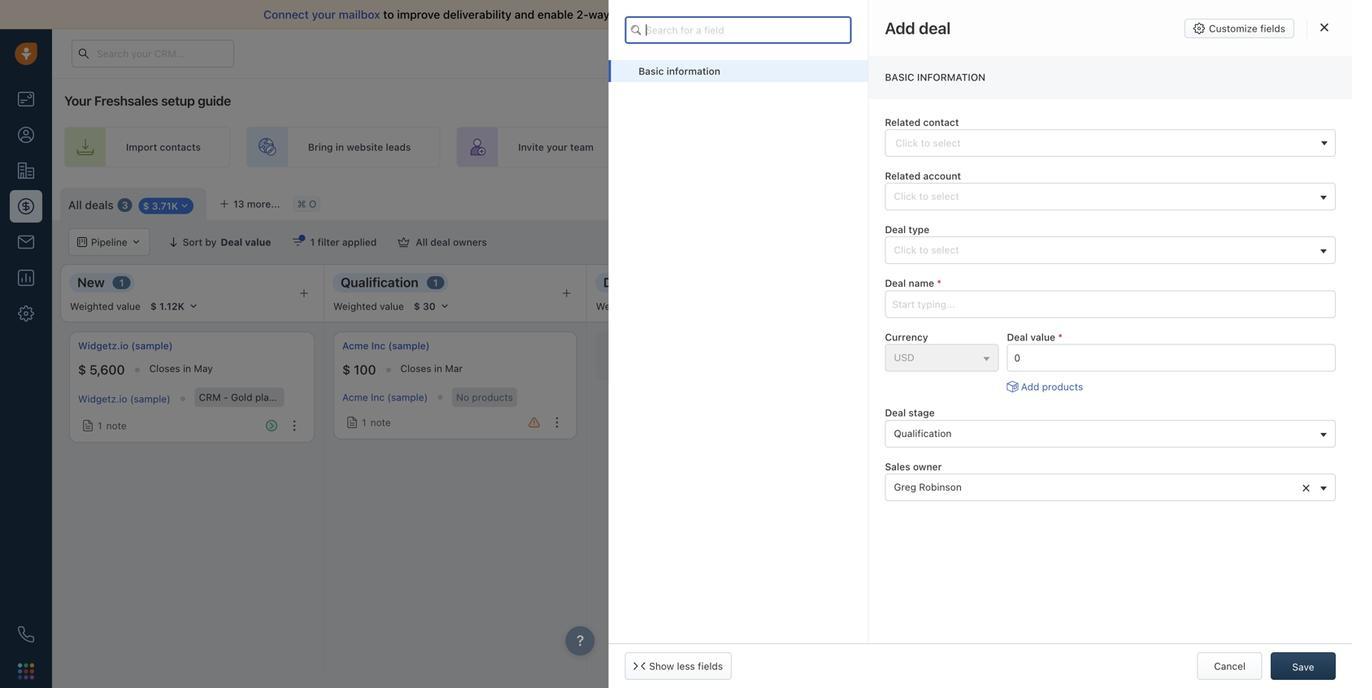 Task type: describe. For each thing, give the bounding box(es) containing it.
container_wx8msf4aqz5i3rn1 image inside 1 filter applied button
[[292, 237, 304, 248]]

to down type
[[920, 245, 929, 256]]

bring in website leads link
[[246, 127, 440, 168]]

$ for $ 3,200
[[1108, 362, 1116, 378]]

o
[[309, 198, 317, 210]]

import contacts link
[[64, 127, 230, 168]]

0 horizontal spatial days
[[1004, 48, 1024, 59]]

phone element
[[10, 619, 42, 652]]

stage
[[909, 408, 935, 419]]

to down related account
[[920, 191, 929, 202]]

negotiation
[[1106, 275, 1178, 290]]

from
[[1046, 8, 1071, 21]]

trial
[[939, 48, 956, 59]]

deal for deal type
[[885, 224, 906, 236]]

your for your freshsales setup guide
[[64, 93, 91, 109]]

3,200
[[1119, 362, 1155, 378]]

sequence
[[987, 141, 1032, 153]]

deal type
[[885, 224, 930, 236]]

1 horizontal spatial basic information
[[885, 72, 986, 83]]

freshworks switcher image
[[18, 664, 34, 680]]

no
[[456, 392, 469, 403]]

create
[[926, 141, 957, 153]]

explore plans link
[[1046, 44, 1127, 63]]

sales
[[885, 461, 911, 473]]

mar
[[445, 363, 463, 375]]

close image
[[1321, 23, 1329, 32]]

1 horizontal spatial basic
[[885, 72, 915, 83]]

email
[[655, 8, 684, 21]]

bring
[[308, 141, 333, 153]]

cancel button
[[1198, 653, 1263, 681]]

in for $ 3,200
[[1213, 363, 1221, 375]]

so
[[906, 8, 919, 21]]

2-
[[577, 8, 589, 21]]

qualification button
[[885, 420, 1336, 448]]

0 horizontal spatial information
[[667, 65, 721, 77]]

leads
[[386, 141, 411, 153]]

add deal dialog
[[609, 0, 1353, 689]]

13 more... button
[[211, 193, 289, 216]]

related account
[[885, 170, 962, 182]]

your for mailbox
[[312, 8, 336, 21]]

1 widgetz.io (sample) from the top
[[78, 340, 173, 352]]

all deals link
[[68, 197, 114, 214]]

improve
[[397, 8, 440, 21]]

all
[[807, 8, 819, 21]]

mailbox
[[339, 8, 380, 21]]

send email image
[[1201, 49, 1212, 59]]

container_wx8msf4aqz5i3rn1 image inside all deal owners 'button'
[[398, 237, 409, 248]]

owner
[[913, 461, 942, 473]]

save
[[1293, 662, 1315, 674]]

applied
[[342, 237, 377, 248]]

add products
[[1022, 381, 1084, 393]]

* for deal value *
[[1059, 332, 1063, 343]]

start
[[1017, 8, 1043, 21]]

1 vertical spatial add
[[950, 351, 969, 362]]

13 more...
[[233, 198, 280, 210]]

related contact
[[885, 117, 959, 128]]

1 acme inc (sample) link from the top
[[342, 339, 430, 353]]

quotas and forecasting link
[[1120, 229, 1263, 256]]

don't
[[944, 8, 972, 21]]

data
[[879, 8, 903, 21]]

none search field inside add deal dialog
[[625, 16, 852, 44]]

add products link
[[1007, 380, 1084, 394]]

click to select for account
[[894, 191, 960, 202]]

1 widgetz.io (sample) link from the top
[[78, 339, 173, 353]]

customize
[[1210, 23, 1258, 34]]

2 horizontal spatial 1 note
[[1127, 421, 1157, 432]]

container_wx8msf4aqz5i3rn1 image inside quotas and forecasting link
[[1120, 237, 1131, 248]]

conversations.
[[686, 8, 765, 21]]

1 filter applied
[[310, 237, 377, 248]]

name
[[909, 278, 935, 289]]

closes in may
[[149, 363, 213, 375]]

setup
[[161, 93, 195, 109]]

closes for $ 5,600
[[149, 363, 180, 375]]

1 filter applied button
[[282, 229, 388, 256]]

-
[[224, 392, 228, 403]]

100
[[354, 362, 376, 378]]

all for deals
[[68, 199, 82, 212]]

$ 5,600
[[78, 362, 125, 378]]

qualification inside button
[[894, 428, 952, 439]]

all deal owners
[[416, 237, 487, 248]]

Enter value number field
[[1007, 344, 1336, 372]]

to right mailbox
[[383, 8, 394, 21]]

closes in mar
[[401, 363, 463, 375]]

cancel
[[1215, 661, 1246, 673]]

explore
[[1055, 48, 1090, 59]]

2 acme from the top
[[342, 392, 368, 403]]

monthly
[[278, 392, 315, 403]]

1 horizontal spatial import
[[768, 8, 804, 21]]

guide
[[198, 93, 231, 109]]

customize fields button
[[1185, 19, 1295, 38]]

1 down $ 5,600
[[98, 421, 102, 432]]

all for deal
[[416, 237, 428, 248]]

0 horizontal spatial qualification
[[341, 275, 419, 290]]

all deal owners button
[[388, 229, 498, 256]]

note for $ 5,600
[[106, 421, 127, 432]]

(sample) inside acme inc (sample) link
[[388, 340, 430, 352]]

greg robinson
[[894, 482, 962, 493]]

basic information link
[[609, 60, 868, 82]]

click to select button for related account
[[885, 183, 1336, 211]]

in for $ 5,600
[[183, 363, 191, 375]]

quotas and forecasting
[[1135, 237, 1247, 248]]

forecasting
[[1192, 237, 1247, 248]]

deal inside 'button'
[[431, 237, 451, 248]]

discovery
[[604, 275, 665, 290]]

closes for $ 3,200
[[1179, 363, 1210, 375]]

connect
[[264, 8, 309, 21]]

1 horizontal spatial and
[[1171, 237, 1189, 248]]

website
[[347, 141, 383, 153]]

value
[[1031, 332, 1056, 343]]

enable
[[538, 8, 574, 21]]

in left "21" on the right of the page
[[981, 48, 989, 59]]

add deal button
[[1273, 188, 1345, 216]]

products for no products
[[472, 392, 513, 403]]

search image
[[632, 23, 648, 37]]

add
[[885, 18, 916, 37]]

1 note for $ 100
[[362, 417, 391, 429]]

2 acme inc (sample) link from the top
[[342, 392, 428, 403]]

Search for a field text field
[[625, 16, 852, 44]]

1 vertical spatial add deal
[[950, 351, 991, 362]]

(sample) inside widgetz.io (sample) link
[[131, 340, 173, 352]]

show
[[649, 661, 674, 673]]

* for deal name *
[[937, 278, 942, 289]]

your trial ends in 21 days
[[917, 48, 1024, 59]]

click to select button for deal type
[[885, 237, 1336, 265]]

×
[[1302, 479, 1311, 496]]

you
[[922, 8, 941, 21]]

filter
[[318, 237, 340, 248]]

13
[[233, 198, 244, 210]]

team
[[570, 141, 594, 153]]

show less fields button
[[625, 653, 732, 681]]

currency
[[885, 332, 929, 343]]

create sales sequence link
[[864, 127, 1062, 168]]

deals
[[85, 199, 114, 212]]

2 acme inc (sample) from the top
[[342, 392, 428, 403]]

techcave (sample)
[[1108, 340, 1196, 352]]

container_wx8msf4aqz5i3rn1 image for acme inc (sample)
[[347, 417, 358, 429]]

click to select for type
[[894, 245, 960, 256]]

techcave
[[1108, 340, 1152, 352]]



Task type: locate. For each thing, give the bounding box(es) containing it.
1 horizontal spatial information
[[918, 72, 986, 83]]

container_wx8msf4aqz5i3rn1 image right applied
[[398, 237, 409, 248]]

0 horizontal spatial $
[[78, 362, 86, 378]]

0 vertical spatial widgetz.io
[[78, 340, 129, 352]]

2 closes from the left
[[401, 363, 432, 375]]

0 vertical spatial *
[[937, 278, 942, 289]]

usd
[[894, 352, 915, 364]]

1 related from the top
[[885, 117, 921, 128]]

select
[[932, 191, 960, 202], [932, 245, 960, 256]]

0 vertical spatial widgetz.io (sample)
[[78, 340, 173, 352]]

add up search field
[[1295, 196, 1314, 207]]

deal
[[885, 224, 906, 236], [885, 278, 906, 289], [1007, 332, 1028, 343], [885, 408, 906, 419]]

inc down the 100
[[371, 392, 385, 403]]

2 horizontal spatial $
[[1108, 362, 1116, 378]]

0 vertical spatial add deal
[[1295, 196, 1336, 207]]

0 vertical spatial related
[[885, 117, 921, 128]]

click to select down related account
[[894, 191, 960, 202]]

(sample) down $ 100
[[317, 392, 358, 403]]

1 horizontal spatial days
[[1233, 363, 1254, 375]]

gold
[[231, 392, 253, 403]]

deal for deal stage
[[885, 408, 906, 419]]

2 select from the top
[[932, 245, 960, 256]]

and left "enable"
[[515, 8, 535, 21]]

connect your mailbox to improve deliverability and enable 2-way sync of email conversations. import all your sales data so you don't have to start from scratch.
[[264, 8, 1118, 21]]

1 right new
[[119, 277, 124, 289]]

1 acme inc (sample) from the top
[[342, 340, 430, 352]]

1 horizontal spatial container_wx8msf4aqz5i3rn1 image
[[1120, 237, 1131, 248]]

$ for $ 100
[[342, 362, 351, 378]]

add deal up search field
[[1295, 196, 1336, 207]]

products down value
[[1043, 381, 1084, 393]]

ends
[[958, 48, 979, 59]]

sync
[[613, 8, 638, 21]]

select for account
[[932, 191, 960, 202]]

Start typing... text field
[[885, 291, 1336, 318]]

invite
[[518, 141, 544, 153]]

None search field
[[625, 16, 852, 44]]

related for related account
[[885, 170, 921, 182]]

1 vertical spatial related
[[885, 170, 921, 182]]

all
[[68, 199, 82, 212], [416, 237, 428, 248]]

sales right create
[[960, 141, 984, 153]]

related
[[885, 117, 921, 128], [885, 170, 921, 182]]

2 horizontal spatial your
[[822, 8, 846, 21]]

1 down $ 3,200
[[1127, 421, 1132, 432]]

days right "21" on the right of the page
[[1004, 48, 1024, 59]]

1 container_wx8msf4aqz5i3rn1 image from the left
[[398, 237, 409, 248]]

1 horizontal spatial closes
[[401, 363, 432, 375]]

1 vertical spatial and
[[1171, 237, 1189, 248]]

closes for $ 100
[[401, 363, 432, 375]]

in right bring
[[336, 141, 344, 153]]

less
[[677, 661, 695, 673]]

widgetz.io (sample) up '5,600' at the bottom left of the page
[[78, 340, 173, 352]]

4
[[1224, 363, 1230, 375]]

0 horizontal spatial add
[[950, 351, 969, 362]]

2 horizontal spatial closes
[[1179, 363, 1210, 375]]

2 click to select from the top
[[894, 245, 960, 256]]

Search field
[[1265, 229, 1346, 256]]

add right usd
[[950, 351, 969, 362]]

fields right the customize
[[1261, 23, 1286, 34]]

add
[[1295, 196, 1314, 207], [950, 351, 969, 362], [1022, 381, 1040, 393]]

widgetz.io (sample) link down '5,600' at the bottom left of the page
[[78, 394, 171, 405]]

* right name
[[937, 278, 942, 289]]

inc up the 100
[[372, 340, 386, 352]]

0 vertical spatial add
[[1295, 196, 1314, 207]]

acme up $ 100
[[342, 340, 369, 352]]

deal name *
[[885, 278, 942, 289]]

2 related from the top
[[885, 170, 921, 182]]

1 vertical spatial widgetz.io (sample)
[[78, 394, 171, 405]]

click to select button
[[885, 183, 1336, 211], [885, 237, 1336, 265]]

click to select button down click to select search field
[[885, 183, 1336, 211]]

1 vertical spatial import
[[126, 141, 157, 153]]

2 widgetz.io (sample) link from the top
[[78, 394, 171, 405]]

click for related
[[894, 191, 917, 202]]

deal value *
[[1007, 332, 1063, 343]]

container_wx8msf4aqz5i3rn1 image down $ 3,200
[[1112, 421, 1123, 432]]

0 horizontal spatial note
[[106, 421, 127, 432]]

add deal
[[1295, 196, 1336, 207], [950, 351, 991, 362]]

deal left value
[[1007, 332, 1028, 343]]

explore plans
[[1055, 48, 1118, 59]]

information
[[667, 65, 721, 77], [918, 72, 986, 83]]

0 vertical spatial sales
[[849, 8, 876, 21]]

2 vertical spatial deal
[[972, 351, 991, 362]]

plans
[[1092, 48, 1118, 59]]

(sample) down closes in may
[[130, 394, 171, 405]]

1 vertical spatial sales
[[960, 141, 984, 153]]

1 horizontal spatial $
[[342, 362, 351, 378]]

0 vertical spatial import
[[768, 8, 804, 21]]

1 widgetz.io from the top
[[78, 340, 129, 352]]

0 vertical spatial acme inc (sample)
[[342, 340, 430, 352]]

import left all
[[768, 8, 804, 21]]

1 vertical spatial click to select
[[894, 245, 960, 256]]

deal for deal name *
[[885, 278, 906, 289]]

crm - gold plan monthly (sample)
[[199, 392, 358, 403]]

0 vertical spatial click to select button
[[885, 183, 1336, 211]]

1 note down '5,600' at the bottom left of the page
[[98, 421, 127, 432]]

0 horizontal spatial deal
[[431, 237, 451, 248]]

usd button
[[885, 344, 999, 372]]

1 vertical spatial acme inc (sample)
[[342, 392, 428, 403]]

1 horizontal spatial add deal
[[1295, 196, 1336, 207]]

1 closes from the left
[[149, 363, 180, 375]]

days right the 4
[[1233, 363, 1254, 375]]

container_wx8msf4aqz5i3rn1 image
[[398, 237, 409, 248], [1120, 237, 1131, 248]]

1 horizontal spatial fields
[[1261, 23, 1286, 34]]

1 click from the top
[[894, 191, 917, 202]]

2 horizontal spatial deal
[[1317, 196, 1336, 207]]

0 horizontal spatial basic
[[639, 65, 664, 77]]

*
[[937, 278, 942, 289], [1059, 332, 1063, 343]]

note for $ 100
[[371, 417, 391, 429]]

$ left the 100
[[342, 362, 351, 378]]

0 horizontal spatial all
[[68, 199, 82, 212]]

1 left filter
[[310, 237, 315, 248]]

3
[[122, 200, 128, 211]]

2 horizontal spatial note
[[1136, 421, 1157, 432]]

1 horizontal spatial deal
[[972, 351, 991, 362]]

container_wx8msf4aqz5i3rn1 image for widgetz.io (sample)
[[82, 421, 94, 432]]

invite your team link
[[457, 127, 623, 168]]

container_wx8msf4aqz5i3rn1 image
[[292, 237, 304, 248], [347, 417, 358, 429], [82, 421, 94, 432], [1112, 421, 1123, 432]]

1 horizontal spatial all
[[416, 237, 428, 248]]

sales
[[849, 8, 876, 21], [960, 141, 984, 153]]

1 select from the top
[[932, 191, 960, 202]]

1 inside button
[[310, 237, 315, 248]]

1 horizontal spatial 1 note
[[362, 417, 391, 429]]

in inside 'bring in website leads' "link"
[[336, 141, 344, 153]]

import left contacts
[[126, 141, 157, 153]]

$
[[78, 362, 86, 378], [342, 362, 351, 378], [1108, 362, 1116, 378]]

select up name
[[932, 245, 960, 256]]

0 horizontal spatial add deal
[[950, 351, 991, 362]]

click to select down type
[[894, 245, 960, 256]]

your left mailbox
[[312, 8, 336, 21]]

3 $ from the left
[[1108, 362, 1116, 378]]

closes
[[149, 363, 180, 375], [401, 363, 432, 375], [1179, 363, 1210, 375]]

(sample) up closes in may
[[131, 340, 173, 352]]

widgetz.io (sample) down '5,600' at the bottom left of the page
[[78, 394, 171, 405]]

qualification down applied
[[341, 275, 419, 290]]

0 horizontal spatial products
[[472, 392, 513, 403]]

0 vertical spatial deal
[[1317, 196, 1336, 207]]

add down deal value *
[[1022, 381, 1040, 393]]

2 inc from the top
[[371, 392, 385, 403]]

deal
[[919, 18, 951, 37]]

and
[[515, 8, 535, 21], [1171, 237, 1189, 248]]

in
[[981, 48, 989, 59], [336, 141, 344, 153], [183, 363, 191, 375], [434, 363, 443, 375], [1213, 363, 1221, 375]]

1 vertical spatial your
[[64, 93, 91, 109]]

1 vertical spatial widgetz.io
[[78, 394, 127, 405]]

0 vertical spatial click
[[894, 191, 917, 202]]

(sample) inside techcave (sample) link
[[1155, 340, 1196, 352]]

0 vertical spatial acme inc (sample) link
[[342, 339, 430, 353]]

greg
[[894, 482, 917, 493]]

container_wx8msf4aqz5i3rn1 image down $ 5,600
[[82, 421, 94, 432]]

0 vertical spatial all
[[68, 199, 82, 212]]

to left start
[[1004, 8, 1014, 21]]

all deals 3
[[68, 199, 128, 212]]

your left freshsales
[[64, 93, 91, 109]]

of
[[641, 8, 652, 21]]

related for related contact
[[885, 117, 921, 128]]

click for deal
[[894, 245, 917, 256]]

contact
[[924, 117, 959, 128]]

⌘ o
[[297, 198, 317, 210]]

note down '5,600' at the bottom left of the page
[[106, 421, 127, 432]]

acme inc (sample) link up the 100
[[342, 339, 430, 353]]

add inside button
[[1295, 196, 1314, 207]]

1 horizontal spatial qualification
[[894, 428, 952, 439]]

1 $ from the left
[[78, 362, 86, 378]]

1 vertical spatial acme inc (sample) link
[[342, 392, 428, 403]]

1 vertical spatial select
[[932, 245, 960, 256]]

1 vertical spatial deal
[[431, 237, 451, 248]]

click to select button up negotiation
[[885, 237, 1336, 265]]

your left team
[[547, 141, 568, 153]]

click down related account
[[894, 191, 917, 202]]

1 horizontal spatial note
[[371, 417, 391, 429]]

0 horizontal spatial import
[[126, 141, 157, 153]]

0 vertical spatial acme
[[342, 340, 369, 352]]

1 click to select from the top
[[894, 191, 960, 202]]

0 vertical spatial your
[[917, 48, 937, 59]]

new
[[77, 275, 105, 290]]

1 down all deal owners 'button'
[[433, 277, 438, 289]]

Search your CRM... text field
[[72, 40, 234, 68]]

to
[[383, 8, 394, 21], [1004, 8, 1014, 21], [920, 191, 929, 202], [920, 245, 929, 256]]

deal left name
[[885, 278, 906, 289]]

import contacts
[[126, 141, 201, 153]]

phone image
[[18, 627, 34, 643]]

related left contact
[[885, 117, 921, 128]]

way
[[589, 8, 610, 21]]

qualification down stage in the right of the page
[[894, 428, 952, 439]]

0 vertical spatial select
[[932, 191, 960, 202]]

1 vertical spatial *
[[1059, 332, 1063, 343]]

0 horizontal spatial container_wx8msf4aqz5i3rn1 image
[[398, 237, 409, 248]]

in left the 4
[[1213, 363, 1221, 375]]

robinson
[[919, 482, 962, 493]]

basic information down search image
[[639, 65, 721, 77]]

import
[[768, 8, 804, 21], [126, 141, 157, 153]]

0 horizontal spatial fields
[[698, 661, 723, 673]]

21
[[992, 48, 1001, 59]]

container_wx8msf4aqz5i3rn1 image left filter
[[292, 237, 304, 248]]

your left trial on the top of page
[[917, 48, 937, 59]]

your right all
[[822, 8, 846, 21]]

closes left the 4
[[1179, 363, 1210, 375]]

0 vertical spatial inc
[[372, 340, 386, 352]]

products inside add deal dialog
[[1043, 381, 1084, 393]]

basic information down trial on the top of page
[[885, 72, 986, 83]]

basic
[[639, 65, 664, 77], [885, 72, 915, 83]]

1 horizontal spatial your
[[547, 141, 568, 153]]

closes left may
[[149, 363, 180, 375]]

1 vertical spatial fields
[[698, 661, 723, 673]]

0 vertical spatial widgetz.io (sample) link
[[78, 339, 173, 353]]

acme inc (sample) up the 100
[[342, 340, 430, 352]]

inc
[[372, 340, 386, 352], [371, 392, 385, 403]]

customize fields
[[1210, 23, 1286, 34]]

basic down search image
[[639, 65, 664, 77]]

(sample) up closes in mar
[[388, 340, 430, 352]]

acme inc (sample) down the 100
[[342, 392, 428, 403]]

in for $ 100
[[434, 363, 443, 375]]

click to select
[[894, 191, 960, 202], [894, 245, 960, 256]]

2 widgetz.io from the top
[[78, 394, 127, 405]]

1 horizontal spatial sales
[[960, 141, 984, 153]]

related left 'account'
[[885, 170, 921, 182]]

import all your sales data link
[[768, 8, 906, 21]]

add inside dialog
[[1022, 381, 1040, 393]]

1 horizontal spatial your
[[917, 48, 937, 59]]

fields right "less"
[[698, 661, 723, 673]]

1 vertical spatial all
[[416, 237, 428, 248]]

add deal inside add deal button
[[1295, 196, 1336, 207]]

no products
[[456, 392, 513, 403]]

0 vertical spatial qualification
[[341, 275, 419, 290]]

0 vertical spatial and
[[515, 8, 535, 21]]

fields
[[1261, 23, 1286, 34], [698, 661, 723, 673]]

1 vertical spatial widgetz.io (sample) link
[[78, 394, 171, 405]]

widgetz.io (sample) link up '5,600' at the bottom left of the page
[[78, 339, 173, 353]]

$ 3,200
[[1108, 362, 1155, 378]]

2 click to select button from the top
[[885, 237, 1336, 265]]

1 down the 100
[[362, 417, 367, 429]]

1 vertical spatial click
[[894, 245, 917, 256]]

products for add products
[[1043, 381, 1084, 393]]

2 vertical spatial add
[[1022, 381, 1040, 393]]

0 vertical spatial days
[[1004, 48, 1024, 59]]

0 vertical spatial click to select
[[894, 191, 960, 202]]

0 horizontal spatial sales
[[849, 8, 876, 21]]

$ left '5,600' at the bottom left of the page
[[78, 362, 86, 378]]

bring in website leads
[[308, 141, 411, 153]]

note down the 100
[[371, 417, 391, 429]]

qualification
[[341, 275, 419, 290], [894, 428, 952, 439]]

1 vertical spatial inc
[[371, 392, 385, 403]]

what's new image
[[1236, 47, 1248, 59]]

deal left type
[[885, 224, 906, 236]]

0 horizontal spatial closes
[[149, 363, 180, 375]]

1 horizontal spatial *
[[1059, 332, 1063, 343]]

* right value
[[1059, 332, 1063, 343]]

all left owners
[[416, 237, 428, 248]]

and right quotas
[[1171, 237, 1189, 248]]

widgetz.io down $ 5,600
[[78, 394, 127, 405]]

all left deals
[[68, 199, 82, 212]]

deal for deal value *
[[1007, 332, 1028, 343]]

in left the mar
[[434, 363, 443, 375]]

select down 'account'
[[932, 191, 960, 202]]

1 acme from the top
[[342, 340, 369, 352]]

0 horizontal spatial your
[[312, 8, 336, 21]]

in left may
[[183, 363, 191, 375]]

add deal
[[885, 18, 951, 37]]

$ left 3,200
[[1108, 362, 1116, 378]]

0 horizontal spatial your
[[64, 93, 91, 109]]

create sales sequence
[[926, 141, 1032, 153]]

1 vertical spatial days
[[1233, 363, 1254, 375]]

invite your team
[[518, 141, 594, 153]]

0 horizontal spatial 1 note
[[98, 421, 127, 432]]

select for type
[[932, 245, 960, 256]]

demo
[[855, 275, 891, 290]]

add deal right usd
[[950, 351, 991, 362]]

deal left stage in the right of the page
[[885, 408, 906, 419]]

1 click to select button from the top
[[885, 183, 1336, 211]]

(sample) down closes in mar
[[388, 392, 428, 403]]

basic down the "add"
[[885, 72, 915, 83]]

all inside 'button'
[[416, 237, 428, 248]]

container_wx8msf4aqz5i3rn1 image for techcave (sample)
[[1112, 421, 1123, 432]]

widgetz.io up $ 5,600
[[78, 340, 129, 352]]

1 inc from the top
[[372, 340, 386, 352]]

5,600
[[90, 362, 125, 378]]

(sample) right techcave
[[1155, 340, 1196, 352]]

Click to select search field
[[885, 129, 1336, 157]]

your for your trial ends in 21 days
[[917, 48, 937, 59]]

widgetz.io (sample)
[[78, 340, 173, 352], [78, 394, 171, 405]]

2 $ from the left
[[342, 362, 351, 378]]

deal
[[1317, 196, 1336, 207], [431, 237, 451, 248], [972, 351, 991, 362]]

2 container_wx8msf4aqz5i3rn1 image from the left
[[1120, 237, 1131, 248]]

closes left the mar
[[401, 363, 432, 375]]

1 note down the 100
[[362, 417, 391, 429]]

may
[[194, 363, 213, 375]]

deal inside button
[[1317, 196, 1336, 207]]

acme inc (sample) link down the 100
[[342, 392, 428, 403]]

1 vertical spatial qualification
[[894, 428, 952, 439]]

widgetz.io
[[78, 340, 129, 352], [78, 394, 127, 405]]

0 horizontal spatial and
[[515, 8, 535, 21]]

1 vertical spatial acme
[[342, 392, 368, 403]]

$ for $ 5,600
[[78, 362, 86, 378]]

2 widgetz.io (sample) from the top
[[78, 394, 171, 405]]

1 note down 3,200
[[1127, 421, 1157, 432]]

2 click from the top
[[894, 245, 917, 256]]

deliverability
[[443, 8, 512, 21]]

acme down $ 100
[[342, 392, 368, 403]]

click
[[894, 191, 917, 202], [894, 245, 917, 256]]

0 vertical spatial fields
[[1261, 23, 1286, 34]]

container_wx8msf4aqz5i3rn1 image left quotas
[[1120, 237, 1131, 248]]

information down connect your mailbox to improve deliverability and enable 2-way sync of email conversations. import all your sales data so you don't have to start from scratch. in the top of the page
[[667, 65, 721, 77]]

0 horizontal spatial *
[[937, 278, 942, 289]]

note down 3,200
[[1136, 421, 1157, 432]]

your
[[917, 48, 937, 59], [64, 93, 91, 109]]

click down deal type
[[894, 245, 917, 256]]

1
[[310, 237, 315, 248], [119, 277, 124, 289], [433, 277, 438, 289], [362, 417, 367, 429], [98, 421, 102, 432], [1127, 421, 1132, 432]]

1 horizontal spatial products
[[1043, 381, 1084, 393]]

1 note for $ 5,600
[[98, 421, 127, 432]]

3 closes from the left
[[1179, 363, 1210, 375]]

1 horizontal spatial add
[[1022, 381, 1040, 393]]

sales left data
[[849, 8, 876, 21]]

0 horizontal spatial basic information
[[639, 65, 721, 77]]

your for team
[[547, 141, 568, 153]]

container_wx8msf4aqz5i3rn1 image down $ 100
[[347, 417, 358, 429]]

more...
[[247, 198, 280, 210]]

2 horizontal spatial add
[[1295, 196, 1314, 207]]

owners
[[453, 237, 487, 248]]

information down trial on the top of page
[[918, 72, 986, 83]]

$ 100
[[342, 362, 376, 378]]



Task type: vqa. For each thing, say whether or not it's contained in the screenshot.
2nd Related from the bottom
yes



